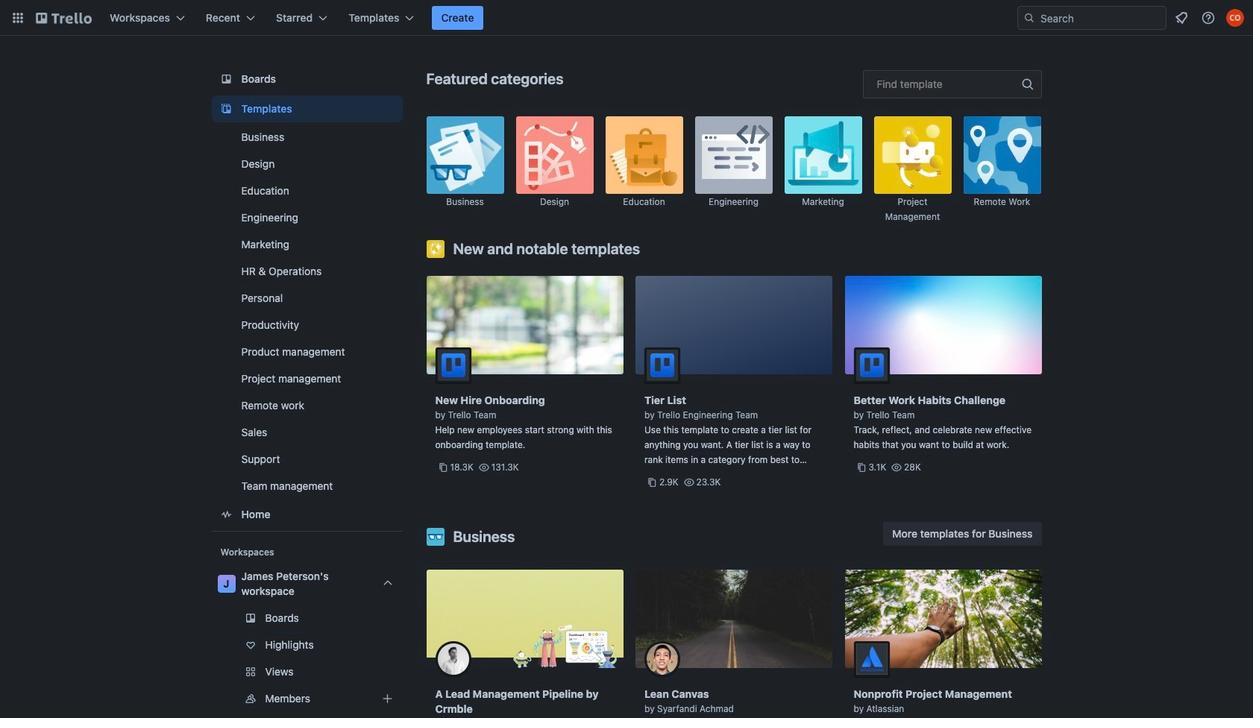 Task type: vqa. For each thing, say whether or not it's contained in the screenshot.
sm image
no



Task type: describe. For each thing, give the bounding box(es) containing it.
Search field
[[1036, 7, 1166, 28]]

trello engineering team image
[[645, 348, 681, 384]]

back to home image
[[36, 6, 92, 30]]

education icon image
[[606, 116, 683, 194]]

1 business icon image from the top
[[426, 116, 504, 194]]

primary element
[[0, 0, 1254, 36]]

toni, founder @ crmble image
[[435, 642, 471, 678]]

engineering icon image
[[695, 116, 773, 194]]

search image
[[1024, 12, 1036, 24]]

project management icon image
[[874, 116, 952, 194]]

open information menu image
[[1201, 10, 1216, 25]]

design icon image
[[516, 116, 594, 194]]

1 trello team image from the left
[[435, 348, 471, 384]]

christina overa (christinaovera) image
[[1227, 9, 1245, 27]]

marketing icon image
[[785, 116, 862, 194]]

0 notifications image
[[1173, 9, 1191, 27]]



Task type: locate. For each thing, give the bounding box(es) containing it.
1 horizontal spatial trello team image
[[854, 348, 890, 384]]

2 trello team image from the left
[[854, 348, 890, 384]]

2 business icon image from the top
[[426, 528, 444, 546]]

0 vertical spatial business icon image
[[426, 116, 504, 194]]

board image
[[218, 70, 235, 88]]

syarfandi achmad image
[[645, 642, 681, 678]]

home image
[[218, 506, 235, 524]]

add image
[[379, 690, 397, 708]]

1 vertical spatial business icon image
[[426, 528, 444, 546]]

template board image
[[218, 100, 235, 118]]

trello team image
[[435, 348, 471, 384], [854, 348, 890, 384]]

atlassian image
[[854, 642, 890, 678]]

business icon image
[[426, 116, 504, 194], [426, 528, 444, 546]]

0 horizontal spatial trello team image
[[435, 348, 471, 384]]

remote work icon image
[[964, 116, 1041, 194]]

None field
[[863, 70, 1042, 98]]



